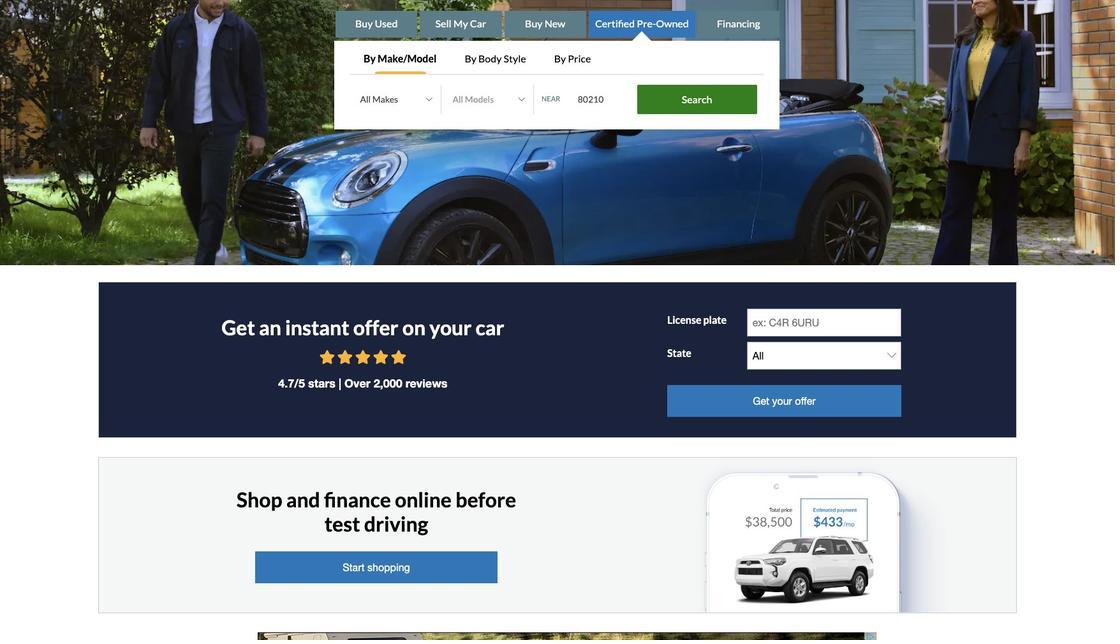 Task type: describe. For each thing, give the bounding box(es) containing it.
start shopping
[[343, 562, 410, 573]]

4.7/5 stars | over 2,000 reviews
[[278, 376, 448, 390]]

and
[[286, 487, 320, 512]]

plate
[[703, 314, 727, 326]]

0 vertical spatial your
[[430, 315, 472, 340]]

Zip telephone field
[[570, 86, 634, 112]]

by for by make/model
[[364, 52, 376, 64]]

sell my car
[[435, 17, 486, 29]]

certified
[[595, 17, 635, 29]]

offer inside button
[[795, 395, 816, 407]]

by price
[[554, 52, 591, 64]]

start shopping button
[[255, 552, 498, 584]]

over
[[345, 376, 371, 390]]

get your offer
[[753, 395, 816, 407]]

buy for buy new
[[525, 17, 543, 29]]

by for by body style
[[465, 52, 477, 64]]

instant
[[285, 315, 349, 340]]

License plate field
[[747, 309, 901, 337]]

4.7/5
[[278, 376, 305, 390]]

online
[[395, 487, 452, 512]]

style
[[504, 52, 526, 64]]

price
[[568, 52, 591, 64]]

financing
[[717, 17, 760, 29]]

license plate
[[667, 314, 727, 326]]

shopping
[[367, 562, 410, 573]]

on
[[402, 315, 426, 340]]

body
[[478, 52, 502, 64]]

advertisement element
[[258, 633, 877, 641]]

driving
[[364, 511, 428, 536]]

get for get an instant offer on your car
[[221, 315, 255, 340]]

get your offer button
[[667, 385, 901, 417]]

2,000
[[374, 376, 402, 390]]



Task type: vqa. For each thing, say whether or not it's contained in the screenshot.
Good 700-749
no



Task type: locate. For each thing, give the bounding box(es) containing it.
|
[[339, 376, 341, 390]]

1 by from the left
[[364, 52, 376, 64]]

used
[[375, 17, 398, 29]]

shop
[[237, 487, 282, 512]]

stars
[[308, 376, 336, 390]]

1 buy from the left
[[355, 17, 373, 29]]

buy left new
[[525, 17, 543, 29]]

1 horizontal spatial buy
[[525, 17, 543, 29]]

car
[[476, 315, 504, 340]]

before
[[456, 487, 516, 512]]

get
[[221, 315, 255, 340], [753, 395, 769, 407]]

get an instant offer on your car
[[221, 315, 504, 340]]

finance
[[324, 487, 391, 512]]

by for by price
[[554, 52, 566, 64]]

by make/model
[[364, 52, 437, 64]]

get for get your offer
[[753, 395, 769, 407]]

by left "body" at the left top
[[465, 52, 477, 64]]

0 horizontal spatial buy
[[355, 17, 373, 29]]

car
[[470, 17, 486, 29]]

0 vertical spatial offer
[[353, 315, 399, 340]]

3 by from the left
[[554, 52, 566, 64]]

your
[[430, 315, 472, 340], [772, 395, 792, 407]]

by down buy used
[[364, 52, 376, 64]]

buy new
[[525, 17, 565, 29]]

1 vertical spatial get
[[753, 395, 769, 407]]

start
[[343, 562, 365, 573]]

state
[[667, 347, 692, 359]]

certified pre-owned
[[595, 17, 689, 29]]

1 horizontal spatial offer
[[795, 395, 816, 407]]

0 horizontal spatial get
[[221, 315, 255, 340]]

1 horizontal spatial by
[[465, 52, 477, 64]]

by
[[364, 52, 376, 64], [465, 52, 477, 64], [554, 52, 566, 64]]

sell
[[435, 17, 451, 29]]

0 horizontal spatial offer
[[353, 315, 399, 340]]

your inside button
[[772, 395, 792, 407]]

get inside button
[[753, 395, 769, 407]]

2 buy from the left
[[525, 17, 543, 29]]

by body style
[[465, 52, 526, 64]]

1 horizontal spatial get
[[753, 395, 769, 407]]

owned
[[656, 17, 689, 29]]

reviews
[[406, 376, 448, 390]]

new
[[545, 17, 565, 29]]

1 vertical spatial offer
[[795, 395, 816, 407]]

buy for buy used
[[355, 17, 373, 29]]

pre-
[[637, 17, 656, 29]]

2 by from the left
[[465, 52, 477, 64]]

2 horizontal spatial by
[[554, 52, 566, 64]]

buy
[[355, 17, 373, 29], [525, 17, 543, 29]]

0 vertical spatial get
[[221, 315, 255, 340]]

by left price
[[554, 52, 566, 64]]

None submit
[[637, 85, 757, 114]]

offer
[[353, 315, 399, 340], [795, 395, 816, 407]]

an
[[259, 315, 281, 340]]

buy used
[[355, 17, 398, 29]]

0 horizontal spatial your
[[430, 315, 472, 340]]

license
[[667, 314, 701, 326]]

near
[[542, 95, 560, 103]]

1 horizontal spatial your
[[772, 395, 792, 407]]

shop and finance online before test driving
[[237, 487, 516, 536]]

buy left used
[[355, 17, 373, 29]]

my
[[453, 17, 468, 29]]

1 vertical spatial your
[[772, 395, 792, 407]]

test
[[325, 511, 360, 536]]

make/model
[[378, 52, 437, 64]]

0 horizontal spatial by
[[364, 52, 376, 64]]



